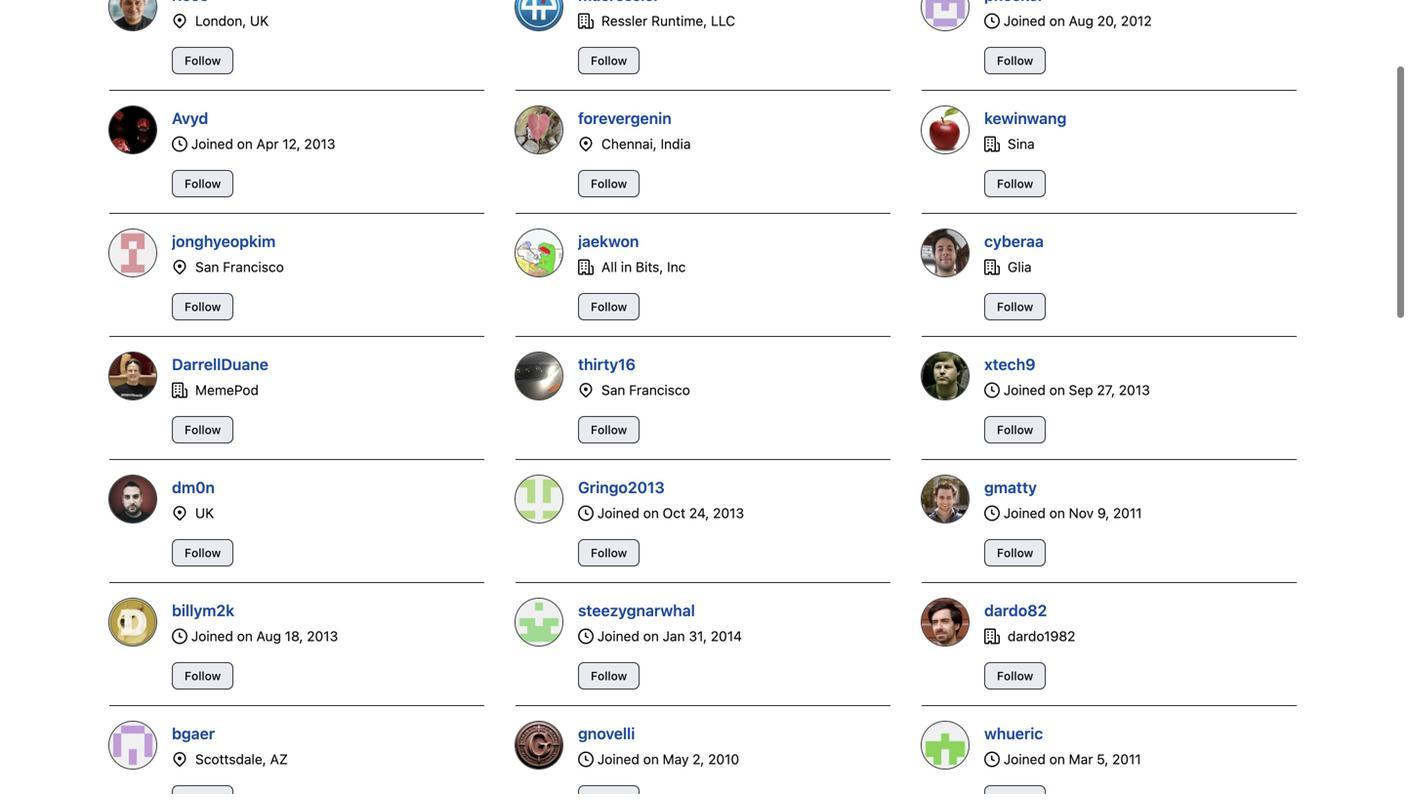 Task type: locate. For each thing, give the bounding box(es) containing it.
francisco
[[223, 259, 284, 275], [629, 382, 690, 398]]

0 vertical spatial aug
[[1069, 13, 1094, 29]]

1 vertical spatial location image
[[172, 752, 188, 767]]

0 vertical spatial san francisco
[[195, 259, 284, 275]]

clock image down gringo2013 link
[[578, 506, 594, 521]]

clock image for gnovelli
[[578, 752, 594, 767]]

dardo82
[[985, 601, 1048, 620]]

organization image left ressler
[[578, 13, 594, 29]]

on left the sep at the right
[[1050, 382, 1066, 398]]

joined down billym2k "link" at left bottom
[[191, 628, 233, 644]]

london, uk
[[195, 13, 269, 29]]

on left oct
[[643, 505, 659, 521]]

all
[[602, 259, 617, 275]]

1 horizontal spatial organization image
[[985, 259, 1000, 275]]

1 vertical spatial aug
[[257, 628, 281, 644]]

clock image down whueric on the bottom of page
[[985, 752, 1000, 767]]

aug left the 20,
[[1069, 13, 1094, 29]]

runtime,
[[652, 13, 707, 29]]

1 vertical spatial san francisco
[[602, 382, 690, 398]]

sep
[[1069, 382, 1094, 398]]

@pnosker image
[[922, 0, 969, 30]]

clock image down xtech9
[[985, 382, 1000, 398]]

dardo1982
[[1008, 628, 1076, 644]]

aug for 18,
[[257, 628, 281, 644]]

Follow jonghyeopkim submit
[[172, 293, 234, 320]]

on left nov at the right bottom of page
[[1050, 505, 1066, 521]]

organization image for kewinwang
[[985, 136, 1000, 152]]

joined down gringo2013 link
[[598, 505, 640, 521]]

san down jonghyeopkim
[[195, 259, 219, 275]]

san francisco down jonghyeopkim link
[[195, 259, 284, 275]]

0 horizontal spatial francisco
[[223, 259, 284, 275]]

organization image left sina
[[985, 136, 1000, 152]]

Follow DarrellDuane submit
[[172, 416, 234, 444]]

5,
[[1097, 751, 1109, 767]]

thirty16 link
[[578, 355, 636, 374]]

bits,
[[636, 259, 664, 275]]

joined for gnovelli
[[598, 751, 640, 767]]

bgaer link
[[172, 724, 215, 743]]

india
[[661, 136, 691, 152]]

joined on sep 27, 2013
[[1000, 382, 1151, 398]]

san for jonghyeopkim
[[195, 259, 219, 275]]

2 2011 from the top
[[1113, 751, 1142, 767]]

clock image down billym2k "link" at left bottom
[[172, 629, 188, 644]]

glia
[[1008, 259, 1032, 275]]

0 horizontal spatial aug
[[257, 628, 281, 644]]

1 horizontal spatial san francisco
[[602, 382, 690, 398]]

jan
[[663, 628, 685, 644]]

joined on apr 12, 2013
[[188, 136, 336, 152]]

joined on jan 31, 2014
[[594, 628, 742, 644]]

on for xtech9
[[1050, 382, 1066, 398]]

sina
[[1008, 136, 1035, 152]]

location image for bgaer
[[172, 752, 188, 767]]

kewinwang link
[[985, 109, 1067, 127]]

@xtech9 image
[[922, 353, 969, 400]]

@thirty16 image
[[516, 353, 563, 400]]

location image down thirty16 link
[[578, 382, 594, 398]]

joined down steezygnarwhal link
[[598, 628, 640, 644]]

kewinwang
[[985, 109, 1067, 127]]

all in bits, inc
[[602, 259, 686, 275]]

joined on aug 20, 2012
[[1000, 13, 1152, 29]]

1 vertical spatial 2011
[[1113, 751, 1142, 767]]

billym2k
[[172, 601, 235, 620]]

gringo2013
[[578, 478, 665, 497]]

location image for forevergenin
[[578, 136, 594, 152]]

organization image for jaekwon
[[578, 259, 594, 275]]

on left the 20,
[[1050, 13, 1066, 29]]

0 vertical spatial location image
[[172, 506, 188, 521]]

2 location image from the top
[[172, 752, 188, 767]]

2,
[[693, 751, 705, 767]]

location image left "chennai,"
[[578, 136, 594, 152]]

location image
[[172, 13, 188, 29], [578, 136, 594, 152], [172, 259, 188, 275], [578, 382, 594, 398]]

scottsdale, az
[[195, 751, 288, 767]]

Follow kewinwang submit
[[985, 170, 1046, 197]]

organization image down dardo82 link
[[985, 629, 1000, 644]]

18,
[[285, 628, 303, 644]]

aug
[[1069, 13, 1094, 29], [257, 628, 281, 644]]

1 2011 from the top
[[1114, 505, 1143, 521]]

clock image up follow steezygnarwhal "submit"
[[578, 629, 594, 644]]

1 location image from the top
[[172, 506, 188, 521]]

clock image down gmatty
[[985, 506, 1000, 521]]

scottsdale,
[[195, 751, 266, 767]]

joined on mar 5, 2011
[[1000, 751, 1142, 767]]

0 horizontal spatial organization image
[[578, 13, 594, 29]]

2013 right 24,
[[713, 505, 744, 521]]

thirty16
[[578, 355, 636, 374]]

location image
[[172, 506, 188, 521], [172, 752, 188, 767]]

@bgaer image
[[109, 722, 156, 769]]

on left the jan on the bottom of page
[[643, 628, 659, 644]]

organization image for darrellduane
[[172, 382, 188, 398]]

2011 for gmatty
[[1114, 505, 1143, 521]]

on left apr
[[237, 136, 253, 152]]

location image down bgaer
[[172, 752, 188, 767]]

gmatty
[[985, 478, 1037, 497]]

Follow steezygnarwhal submit
[[578, 662, 640, 690]]

1 vertical spatial uk
[[195, 505, 214, 521]]

aug left 18,
[[257, 628, 281, 644]]

joined for steezygnarwhal
[[598, 628, 640, 644]]

joined on may 2, 2010
[[594, 751, 740, 767]]

0 horizontal spatial san francisco
[[195, 259, 284, 275]]

aug for 20,
[[1069, 13, 1094, 29]]

1 horizontal spatial francisco
[[629, 382, 690, 398]]

@riceo image
[[109, 0, 156, 30]]

2013 right 12,
[[304, 136, 336, 152]]

organization image up follow darrellduane submit
[[172, 382, 188, 398]]

2013 for avyd
[[304, 136, 336, 152]]

1 vertical spatial francisco
[[629, 382, 690, 398]]

uk
[[250, 13, 269, 29], [195, 505, 214, 521]]

francisco down thirty16 in the top left of the page
[[629, 382, 690, 398]]

@gringo2013 image
[[516, 476, 563, 523]]

san francisco
[[195, 259, 284, 275], [602, 382, 690, 398]]

joined
[[1004, 13, 1046, 29], [191, 136, 233, 152], [1004, 382, 1046, 398], [598, 505, 640, 521], [1004, 505, 1046, 521], [191, 628, 233, 644], [598, 628, 640, 644], [598, 751, 640, 767], [1004, 751, 1046, 767]]

1 vertical spatial san
[[602, 382, 626, 398]]

in
[[621, 259, 632, 275]]

xtech9 link
[[985, 355, 1036, 374]]

joined down xtech9 link
[[1004, 382, 1046, 398]]

@jonghyeopkim image
[[109, 230, 156, 276]]

Follow cyberaa submit
[[985, 293, 1046, 320]]

1 horizontal spatial uk
[[250, 13, 269, 29]]

jaekwon link
[[578, 232, 639, 251]]

24,
[[690, 505, 710, 521]]

Follow gmatty submit
[[985, 539, 1046, 567]]

2011 right 9,
[[1114, 505, 1143, 521]]

organization image left glia
[[985, 259, 1000, 275]]

joined down avyd
[[191, 136, 233, 152]]

on for gringo2013
[[643, 505, 659, 521]]

clock image down gnovelli link
[[578, 752, 594, 767]]

on left 18,
[[237, 628, 253, 644]]

organization image left all
[[578, 259, 594, 275]]

location image up follow jonghyeopkim submit
[[172, 259, 188, 275]]

on for billym2k
[[237, 628, 253, 644]]

san francisco for jonghyeopkim
[[195, 259, 284, 275]]

avyd link
[[172, 109, 208, 127]]

0 vertical spatial san
[[195, 259, 219, 275]]

@gnovelli image
[[516, 722, 563, 769]]

1 horizontal spatial aug
[[1069, 13, 1094, 29]]

on
[[1050, 13, 1066, 29], [237, 136, 253, 152], [1050, 382, 1066, 398], [643, 505, 659, 521], [1050, 505, 1066, 521], [237, 628, 253, 644], [643, 628, 659, 644], [643, 751, 659, 767], [1050, 751, 1066, 767]]

on left may
[[643, 751, 659, 767]]

@cyberaa image
[[922, 230, 969, 276]]

joined for gringo2013
[[598, 505, 640, 521]]

20,
[[1098, 13, 1118, 29]]

on left mar
[[1050, 751, 1066, 767]]

1 vertical spatial organization image
[[985, 259, 1000, 275]]

2013 right 18,
[[307, 628, 338, 644]]

cyberaa
[[985, 232, 1044, 251]]

dardo82 link
[[985, 601, 1048, 620]]

chennai, india
[[602, 136, 691, 152]]

joined for gmatty
[[1004, 505, 1046, 521]]

2013 right 27,
[[1119, 382, 1151, 398]]

0 vertical spatial francisco
[[223, 259, 284, 275]]

location image down dm0n
[[172, 506, 188, 521]]

0 vertical spatial 2011
[[1114, 505, 1143, 521]]

clock image down avyd
[[172, 136, 188, 152]]

2013
[[304, 136, 336, 152], [1119, 382, 1151, 398], [713, 505, 744, 521], [307, 628, 338, 644]]

Follow macressler submit
[[578, 47, 640, 74]]

on for whueric
[[1050, 751, 1066, 767]]

jaekwon
[[578, 232, 639, 251]]

uk down dm0n
[[195, 505, 214, 521]]

0 horizontal spatial san
[[195, 259, 219, 275]]

location image for jonghyeopkim
[[172, 259, 188, 275]]

0 vertical spatial organization image
[[578, 13, 594, 29]]

@dm0n image
[[109, 476, 156, 523]]

uk right london,
[[250, 13, 269, 29]]

clock image
[[172, 136, 188, 152], [985, 382, 1000, 398], [578, 506, 594, 521], [985, 506, 1000, 521], [172, 629, 188, 644], [578, 629, 594, 644], [578, 752, 594, 767], [985, 752, 1000, 767]]

whueric link
[[985, 724, 1044, 743]]

Follow thirty16 submit
[[578, 416, 640, 444]]

san down thirty16 link
[[602, 382, 626, 398]]

2013 for gringo2013
[[713, 505, 744, 521]]

joined down gnovelli link
[[598, 751, 640, 767]]

san
[[195, 259, 219, 275], [602, 382, 626, 398]]

joined down gmatty
[[1004, 505, 1046, 521]]

joined on nov 9, 2011
[[1000, 505, 1143, 521]]

2011 right 5,
[[1113, 751, 1142, 767]]

Follow gnovelli submit
[[578, 785, 640, 794]]

darrellduane
[[172, 355, 269, 374]]

may
[[663, 751, 689, 767]]

1 horizontal spatial san
[[602, 382, 626, 398]]

bgaer
[[172, 724, 215, 743]]

31,
[[689, 628, 707, 644]]

san francisco down thirty16 in the top left of the page
[[602, 382, 690, 398]]

francisco down jonghyeopkim link
[[223, 259, 284, 275]]

2012
[[1121, 13, 1152, 29]]

Follow pnosker submit
[[985, 47, 1046, 74]]

2011
[[1114, 505, 1143, 521], [1113, 751, 1142, 767]]

clock image
[[985, 13, 1000, 29]]

organization image
[[578, 13, 594, 29], [985, 259, 1000, 275]]

chennai,
[[602, 136, 657, 152]]

Follow riceo submit
[[172, 47, 234, 74]]

joined for billym2k
[[191, 628, 233, 644]]

ressler runtime, llc
[[602, 13, 736, 29]]

organization image
[[985, 136, 1000, 152], [578, 259, 594, 275], [172, 382, 188, 398], [985, 629, 1000, 644]]

joined down whueric on the bottom of page
[[1004, 751, 1046, 767]]

location image left london,
[[172, 13, 188, 29]]

@forevergenin image
[[516, 106, 563, 153]]

@kewinwang image
[[922, 106, 969, 153]]



Task type: vqa. For each thing, say whether or not it's contained in the screenshot.


Task type: describe. For each thing, give the bounding box(es) containing it.
cyberaa link
[[985, 232, 1044, 251]]

apr
[[257, 136, 279, 152]]

gnovelli link
[[578, 724, 635, 743]]

oct
[[663, 505, 686, 521]]

location image for thirty16
[[578, 382, 594, 398]]

steezygnarwhal link
[[578, 601, 695, 620]]

clock image for whueric
[[985, 752, 1000, 767]]

clock image for steezygnarwhal
[[578, 629, 594, 644]]

0 horizontal spatial uk
[[195, 505, 214, 521]]

gmatty link
[[985, 478, 1037, 497]]

@jaekwon image
[[516, 230, 563, 276]]

on for gmatty
[[1050, 505, 1066, 521]]

9,
[[1098, 505, 1110, 521]]

2013 for billym2k
[[307, 628, 338, 644]]

location image for dm0n
[[172, 506, 188, 521]]

joined for avyd
[[191, 136, 233, 152]]

dm0n link
[[172, 478, 215, 497]]

@gmatty image
[[922, 476, 969, 523]]

@whueric image
[[922, 722, 969, 769]]

2010
[[708, 751, 740, 767]]

joined right clock image
[[1004, 13, 1046, 29]]

forevergenin link
[[578, 109, 672, 127]]

clock image for billym2k
[[172, 629, 188, 644]]

@dardo82 image
[[922, 599, 969, 646]]

nov
[[1069, 505, 1094, 521]]

on for steezygnarwhal
[[643, 628, 659, 644]]

avyd
[[172, 109, 208, 127]]

Follow Gringo2013 submit
[[578, 539, 640, 567]]

memepod
[[195, 382, 259, 398]]

Follow whueric submit
[[985, 785, 1046, 794]]

darrellduane link
[[172, 355, 269, 374]]

london,
[[195, 13, 246, 29]]

12,
[[283, 136, 301, 152]]

Follow Avyd submit
[[172, 170, 234, 197]]

san for thirty16
[[602, 382, 626, 398]]

27,
[[1097, 382, 1116, 398]]

Follow billym2k submit
[[172, 662, 234, 690]]

francisco for thirty16
[[629, 382, 690, 398]]

@darrellduane image
[[109, 353, 156, 400]]

francisco for jonghyeopkim
[[223, 259, 284, 275]]

Follow jaekwon submit
[[578, 293, 640, 320]]

organization image for glia
[[985, 259, 1000, 275]]

clock image for xtech9
[[985, 382, 1000, 398]]

jonghyeopkim link
[[172, 232, 276, 251]]

az
[[270, 751, 288, 767]]

@avyd image
[[109, 106, 156, 153]]

Follow dardo82 submit
[[985, 662, 1046, 690]]

2011 for whueric
[[1113, 751, 1142, 767]]

clock image for gmatty
[[985, 506, 1000, 521]]

whueric
[[985, 724, 1044, 743]]

Follow bgaer submit
[[172, 785, 234, 794]]

xtech9
[[985, 355, 1036, 374]]

organization image for dardo82
[[985, 629, 1000, 644]]

san francisco for thirty16
[[602, 382, 690, 398]]

@billym2k image
[[109, 599, 156, 646]]

on for avyd
[[237, 136, 253, 152]]

jonghyeopkim
[[172, 232, 276, 251]]

ressler
[[602, 13, 648, 29]]

joined on oct 24, 2013
[[594, 505, 744, 521]]

clock image for avyd
[[172, 136, 188, 152]]

mar
[[1069, 751, 1094, 767]]

organization image for ressler runtime, llc
[[578, 13, 594, 29]]

2013 for xtech9
[[1119, 382, 1151, 398]]

billym2k link
[[172, 601, 235, 620]]

inc
[[667, 259, 686, 275]]

on for gnovelli
[[643, 751, 659, 767]]

steezygnarwhal
[[578, 601, 695, 620]]

joined on aug 18, 2013
[[188, 628, 338, 644]]

joined for whueric
[[1004, 751, 1046, 767]]

forevergenin
[[578, 109, 672, 127]]

@macressler image
[[516, 0, 563, 30]]

0 vertical spatial uk
[[250, 13, 269, 29]]

@steezygnarwhal image
[[516, 599, 563, 646]]

gnovelli
[[578, 724, 635, 743]]

2014
[[711, 628, 742, 644]]

gringo2013 link
[[578, 478, 665, 497]]

Follow dm0n submit
[[172, 539, 234, 567]]

dm0n
[[172, 478, 215, 497]]

Follow forevergenin submit
[[578, 170, 640, 197]]

joined for xtech9
[[1004, 382, 1046, 398]]

llc
[[711, 13, 736, 29]]

Follow xtech9 submit
[[985, 416, 1046, 444]]

clock image for gringo2013
[[578, 506, 594, 521]]



